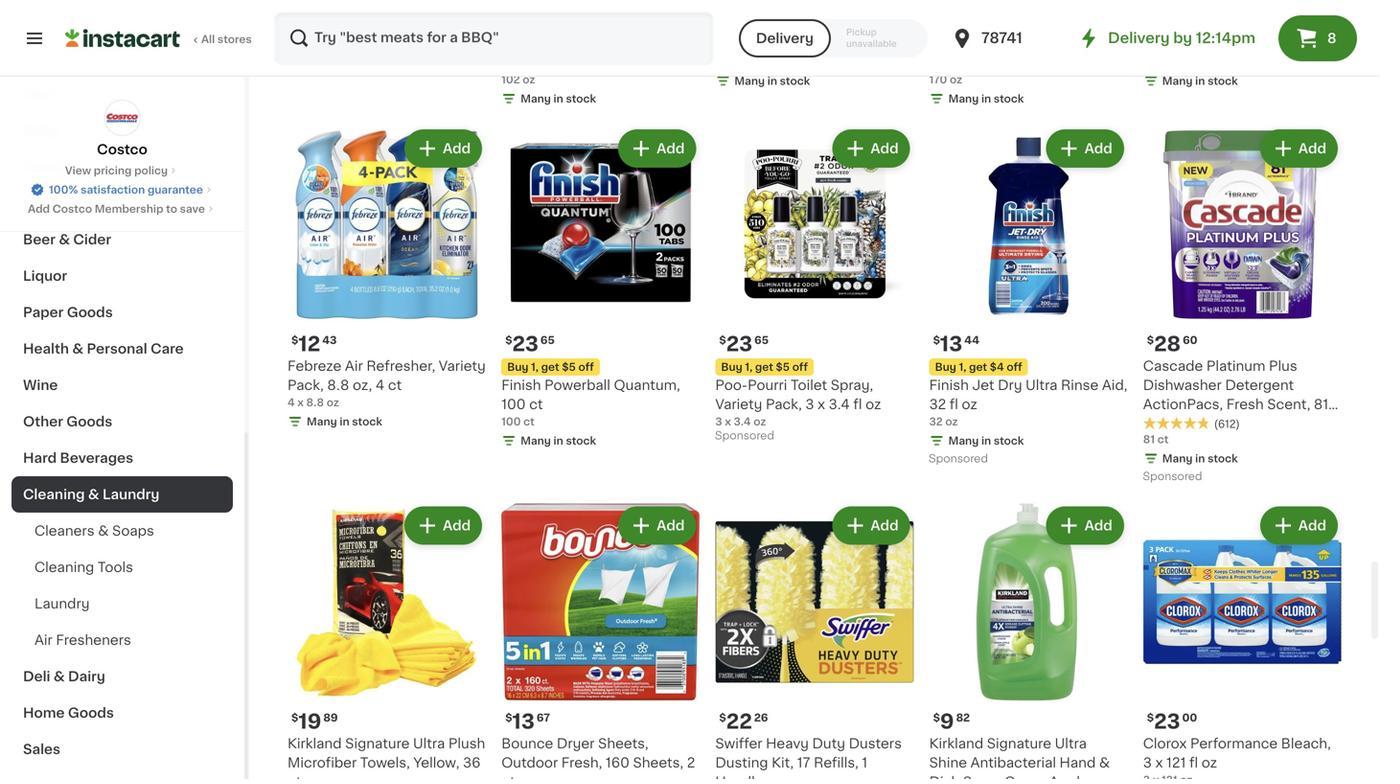 Task type: vqa. For each thing, say whether or not it's contained in the screenshot.


Task type: locate. For each thing, give the bounding box(es) containing it.
sponsored badge image down 81 ct
[[1143, 472, 1201, 483]]

oz down jet
[[962, 398, 978, 411]]

goods inside other goods link
[[66, 415, 112, 429]]

soap, inside kirkland signature ultra shine antibacterial hand & dish soap, green app
[[963, 775, 1001, 779]]

many in stock down finish powerball quantum, 100 ct 100 ct
[[521, 436, 596, 446]]

air inside the febreze air refresher, variety pack, 8.8 oz, 4 ct 4 x 8.8 oz
[[345, 360, 363, 373]]

0 vertical spatial soap,
[[1263, 19, 1301, 32]]

0 vertical spatial goods
[[67, 306, 113, 319]]

1 horizontal spatial air
[[345, 360, 363, 373]]

$ inside $ 23 00
[[1147, 713, 1154, 723]]

finish for 23
[[502, 379, 541, 392]]

laundry up air fresheners
[[35, 597, 90, 611]]

0 vertical spatial 8.8
[[327, 379, 349, 392]]

signature inside kirkland signature fabric softener sheets, 250 sheets, 2-count 2 ct
[[773, 0, 838, 13]]

0 vertical spatial air
[[345, 360, 363, 373]]

1 horizontal spatial $ 23 65
[[719, 334, 769, 354]]

x down poo-
[[725, 417, 731, 427]]

1 vertical spatial 13
[[512, 712, 535, 732]]

goods inside the home goods link
[[68, 707, 114, 720]]

$5 up pourri
[[776, 362, 790, 373]]

81
[[1314, 398, 1329, 411], [1143, 434, 1155, 445]]

electronics
[[23, 197, 101, 210]]

health & personal care link
[[12, 331, 233, 367]]

stock down flocked hangers 1/8" wide, 50 count 50 ct
[[352, 56, 382, 67]]

1 vertical spatial 3
[[716, 417, 722, 427]]

1 vertical spatial 3.4
[[734, 417, 751, 427]]

2 $5 from the left
[[562, 362, 576, 373]]

1 65 from the left
[[755, 335, 769, 346]]

0 horizontal spatial 23
[[512, 334, 539, 354]]

& inside 'health & personal care' link
[[72, 342, 83, 356]]

0 horizontal spatial 3
[[716, 417, 722, 427]]

1 vertical spatial fabric
[[974, 19, 1016, 32]]

shine right april on the top of the page
[[1143, 19, 1181, 32]]

81 right scent,
[[1314, 398, 1329, 411]]

cleaning for cleaning & laundry
[[23, 488, 85, 501]]

2 $ 23 65 from the left
[[505, 334, 555, 354]]

costco up view pricing policy link
[[97, 143, 147, 156]]

signature inside kirkland signature ultra plush microfiber towels, yellow, 36 ct
[[345, 737, 410, 750]]

shine for antibacterial
[[930, 756, 967, 770]]

1 liquid from the left
[[930, 19, 971, 32]]

1 vertical spatial 81
[[1143, 434, 1155, 445]]

signature for microfiber
[[345, 737, 410, 750]]

sponsored badge image down jet
[[930, 454, 987, 465]]

get for poo-pourri toilet spray, variety pack, 3 x 3.4 fl oz
[[755, 362, 774, 373]]

kirkland down $ 9 82
[[930, 737, 984, 750]]

0 vertical spatial 100
[[502, 398, 526, 411]]

1 vertical spatial air
[[35, 634, 53, 647]]

sponsored badge image
[[716, 431, 774, 442], [930, 454, 987, 465], [1143, 472, 1201, 483]]

buy for poo-pourri toilet spray, variety pack, 3 x 3.4 fl oz
[[721, 362, 743, 373]]

tools
[[98, 561, 133, 574]]

add costco membership to save
[[28, 204, 205, 214]]

1, for finish jet dry ultra rinse aid, 32 fl oz
[[959, 362, 967, 373]]

liquid
[[930, 19, 971, 32], [1185, 19, 1226, 32]]

0 horizontal spatial dish
[[930, 775, 960, 779]]

pack, inside the febreze air refresher, variety pack, 8.8 oz, 4 ct 4 x 8.8 oz
[[288, 379, 324, 392]]

$ for bounce dryer sheets, outdoor fresh, 160 sheets, 2 ct
[[505, 713, 512, 723]]

13 left 44
[[940, 334, 963, 354]]

signature up delivery button
[[773, 0, 838, 13]]

all stores
[[201, 34, 252, 45]]

3.4 down spray,
[[829, 398, 850, 411]]

oz down 78741 popup button
[[950, 74, 963, 85]]

1 horizontal spatial finish
[[930, 379, 969, 392]]

1 horizontal spatial variety
[[716, 398, 763, 411]]

0 vertical spatial variety
[[439, 360, 486, 373]]

2-
[[716, 38, 729, 51]]

goods for home goods
[[68, 707, 114, 720]]

delivery inside button
[[756, 32, 814, 45]]

& for beer
[[59, 233, 70, 246]]

& for deli
[[54, 670, 65, 684]]

signature for sheets,
[[773, 0, 838, 13]]

off up toilet
[[793, 362, 808, 373]]

0 vertical spatial 170
[[974, 38, 996, 51]]

oz,
[[353, 379, 372, 392]]

1 vertical spatial cleaning
[[35, 561, 94, 574]]

121
[[1167, 756, 1186, 770]]

0 vertical spatial sponsored badge image
[[716, 431, 774, 442]]

kirkland up softener
[[716, 0, 770, 13]]

ultra inside downy ultra concentrated liquid fabric softener, april fresh, 170 fl oz
[[980, 0, 1012, 13]]

delivery left by
[[1108, 31, 1170, 45]]

00
[[1183, 713, 1198, 723]]

8.8 left oz,
[[327, 379, 349, 392]]

0 horizontal spatial 4
[[288, 397, 295, 408]]

0 horizontal spatial 13
[[512, 712, 535, 732]]

variety down poo-
[[716, 398, 763, 411]]

fresh, up 170 oz in the right top of the page
[[930, 38, 970, 51]]

product group
[[288, 126, 486, 433], [502, 126, 700, 453], [716, 126, 914, 447], [930, 126, 1128, 470], [1143, 126, 1342, 488], [288, 503, 486, 779], [502, 503, 700, 779], [716, 503, 914, 779], [930, 503, 1128, 779], [1143, 503, 1342, 779]]

downy ultra concentrated liquid fabric softener, april fresh, 170 fl oz
[[930, 0, 1114, 51]]

& up cleaners & soaps
[[88, 488, 99, 501]]

81 down actionpacs, at right
[[1143, 434, 1155, 445]]

baby link
[[12, 112, 233, 149]]

finish inside finish powerball quantum, 100 ct 100 ct
[[502, 379, 541, 392]]

0 horizontal spatial variety
[[439, 360, 486, 373]]

variety right refresher,
[[439, 360, 486, 373]]

hard beverages
[[23, 452, 133, 465]]

ultra right dry
[[1026, 379, 1058, 392]]

signature inside kirkland signature ultra shine antibacterial hand & dish soap, green app
[[987, 737, 1052, 750]]

delivery left 250
[[756, 32, 814, 45]]

many
[[307, 56, 337, 67], [735, 76, 765, 86], [1163, 76, 1193, 86], [521, 93, 551, 104], [949, 93, 979, 104], [307, 417, 337, 427], [521, 436, 551, 446], [949, 436, 979, 446], [1163, 454, 1193, 464]]

powerball
[[545, 379, 611, 392]]

1 horizontal spatial laundry
[[103, 488, 160, 501]]

goods up beverages
[[66, 415, 112, 429]]

0 vertical spatial 2
[[716, 56, 722, 67]]

None search field
[[274, 12, 714, 65]]

buy 1, get $5 off for finish powerball quantum, 100 ct
[[507, 362, 594, 373]]

0 vertical spatial cleaning
[[23, 488, 85, 501]]

kirkland signature ultra plush microfiber towels, yellow, 36 ct
[[288, 737, 485, 779]]

2 inside kirkland signature fabric softener sheets, 250 sheets, 2-count 2 ct
[[716, 56, 722, 67]]

get up powerball
[[541, 362, 560, 373]]

kirkland signature ultra shine liquid dish soap, 90 fl oz
[[1143, 0, 1335, 51]]

dish inside kirkland signature ultra shine liquid dish soap, 90 fl oz
[[1229, 19, 1260, 32]]

buy down $ 13 44 at the top of page
[[935, 362, 957, 373]]

add button
[[406, 131, 480, 166], [620, 131, 694, 166], [834, 131, 908, 166], [1048, 131, 1122, 166], [1262, 131, 1336, 166], [406, 509, 480, 543], [620, 509, 694, 543], [834, 509, 908, 543], [1048, 509, 1122, 543], [1262, 509, 1336, 543]]

1 100 from the top
[[502, 398, 526, 411]]

23 for finish powerball quantum, 100 ct
[[512, 334, 539, 354]]

ultra for kirkland signature ultra shine liquid dish soap, 90 fl oz
[[1269, 0, 1301, 13]]

signature inside kirkland signature ultra shine liquid dish soap, 90 fl oz
[[1201, 0, 1266, 13]]

3 down poo-
[[716, 417, 722, 427]]

ultra inside kirkland signature ultra shine liquid dish soap, 90 fl oz
[[1269, 0, 1301, 13]]

fresh, down dryer
[[562, 756, 602, 770]]

0 horizontal spatial count
[[309, 19, 348, 32]]

count down flocked
[[309, 19, 348, 32]]

1 finish from the left
[[502, 379, 541, 392]]

12:14pm
[[1196, 31, 1256, 45]]

save
[[180, 204, 205, 214]]

1 vertical spatial pack,
[[766, 398, 802, 411]]

1 horizontal spatial costco
[[97, 143, 147, 156]]

april
[[1084, 19, 1114, 32]]

off for poo-pourri toilet spray, variety pack, 3 x 3.4 fl oz
[[793, 362, 808, 373]]

delivery for delivery
[[756, 32, 814, 45]]

goods
[[67, 306, 113, 319], [66, 415, 112, 429], [68, 707, 114, 720]]

2 horizontal spatial sponsored badge image
[[1143, 472, 1201, 483]]

$ 12 43
[[291, 334, 337, 354]]

0 horizontal spatial $ 23 65
[[505, 334, 555, 354]]

8
[[1328, 32, 1337, 45]]

& right the deli
[[54, 670, 65, 684]]

buy up "search" field
[[507, 2, 529, 12]]

$4
[[990, 362, 1004, 373]]

1 horizontal spatial pack,
[[766, 398, 802, 411]]

shine
[[1143, 19, 1181, 32], [930, 756, 967, 770]]

8 button
[[1279, 15, 1357, 61]]

1 horizontal spatial liquid
[[1185, 19, 1226, 32]]

delivery by 12:14pm link
[[1078, 27, 1256, 50]]

1 buy 1, get $5 off from the left
[[721, 362, 808, 373]]

0 horizontal spatial buy 1, get $5 off
[[507, 362, 594, 373]]

★★★★★
[[502, 56, 569, 70], [502, 56, 569, 70], [1143, 416, 1211, 430], [1143, 416, 1211, 430]]

sponsored badge image down poo-
[[716, 431, 774, 442]]

1 vertical spatial 4
[[288, 397, 295, 408]]

shine for liquid
[[1143, 19, 1181, 32]]

delivery by 12:14pm
[[1108, 31, 1256, 45]]

many down 102 oz
[[521, 93, 551, 104]]

cleaning & laundry
[[23, 488, 160, 501]]

& inside the cleaning & laundry link
[[88, 488, 99, 501]]

signature up antibacterial
[[987, 737, 1052, 750]]

0 vertical spatial fresh,
[[930, 38, 970, 51]]

81 inside cascade platinum plus dishwasher detergent actionpacs, fresh scent, 81 ct
[[1314, 398, 1329, 411]]

0 horizontal spatial 8.8
[[306, 397, 324, 408]]

costco logo image
[[104, 100, 140, 136]]

poo-pourri toilet spray, variety pack, 3 x 3.4 fl oz 3 x 3.4 oz
[[716, 379, 881, 427]]

1 vertical spatial 100
[[502, 417, 521, 427]]

cleaning up cleaners
[[23, 488, 85, 501]]

0 horizontal spatial fabric
[[841, 0, 883, 13]]

goods up 'health & personal care' at the left of the page
[[67, 306, 113, 319]]

3.4 down poo-
[[734, 417, 751, 427]]

170 oz
[[930, 74, 963, 85]]

jet
[[973, 379, 995, 392]]

fabric inside kirkland signature fabric softener sheets, 250 sheets, 2-count 2 ct
[[841, 0, 883, 13]]

23 up poo-
[[726, 334, 753, 354]]

0 horizontal spatial 170
[[930, 74, 947, 85]]

0 horizontal spatial 2
[[687, 756, 695, 770]]

signature up 12:14pm
[[1201, 0, 1266, 13]]

0 vertical spatial 13
[[940, 334, 963, 354]]

ultra up yellow,
[[413, 737, 445, 750]]

$ for febreze air refresher, variety pack, 8.8 oz, 4 ct
[[291, 335, 298, 346]]

1 vertical spatial count
[[729, 38, 768, 51]]

air up oz,
[[345, 360, 363, 373]]

kirkland inside kirkland signature ultra shine antibacterial hand & dish soap, green app
[[930, 737, 984, 750]]

1 horizontal spatial dish
[[1229, 19, 1260, 32]]

$ for cascade platinum plus dishwasher detergent actionpacs, fresh scent, 81 ct
[[1147, 335, 1154, 346]]

service type group
[[739, 19, 928, 58]]

fl inside poo-pourri toilet spray, variety pack, 3 x 3.4 fl oz 3 x 3.4 oz
[[854, 398, 862, 411]]

health
[[23, 342, 69, 356]]

1, for poo-pourri toilet spray, variety pack, 3 x 3.4 fl oz
[[745, 362, 753, 373]]

$ inside $ 12 43
[[291, 335, 298, 346]]

$ inside $ 9 82
[[933, 713, 940, 723]]

to
[[166, 204, 177, 214]]

stock down delivery button
[[780, 76, 810, 86]]

$5
[[776, 362, 790, 373], [562, 362, 576, 373]]

dish down 9
[[930, 775, 960, 779]]

2 50 from the top
[[288, 37, 302, 48]]

0 horizontal spatial fresh,
[[562, 756, 602, 770]]

1 vertical spatial shine
[[930, 756, 967, 770]]

costco down 100%
[[52, 204, 92, 214]]

0 horizontal spatial sponsored badge image
[[716, 431, 774, 442]]

1, down $ 13 44 at the top of page
[[959, 362, 967, 373]]

$5 up powerball
[[562, 362, 576, 373]]

$5 for poo-pourri toilet spray, variety pack, 3 x 3.4 fl oz
[[776, 362, 790, 373]]

1 horizontal spatial 13
[[940, 334, 963, 354]]

downy
[[930, 0, 977, 13]]

actionpacs,
[[1143, 398, 1223, 411]]

1 vertical spatial 32
[[930, 417, 943, 427]]

0 vertical spatial 3.4
[[829, 398, 850, 411]]

air up the deli
[[35, 634, 53, 647]]

& inside the cleaners & soaps "link"
[[98, 524, 109, 538]]

$ inside $ 28 60
[[1147, 335, 1154, 346]]

1 horizontal spatial shine
[[1143, 19, 1181, 32]]

2 65 from the left
[[541, 335, 555, 346]]

buy 1, get $2.80 off
[[507, 2, 612, 12]]

$ inside $ 22 26
[[719, 713, 726, 723]]

ultra inside kirkland signature ultra shine antibacterial hand & dish soap, green app
[[1055, 737, 1087, 750]]

0 vertical spatial fabric
[[841, 0, 883, 13]]

$ for clorox performance bleach, 3 x 121 fl oz
[[1147, 713, 1154, 723]]

goods for paper goods
[[67, 306, 113, 319]]

floral link
[[12, 149, 233, 185]]

0 vertical spatial 3
[[806, 398, 814, 411]]

home goods link
[[12, 695, 233, 731]]

air fresheners
[[35, 634, 131, 647]]

2 liquid from the left
[[1185, 19, 1226, 32]]

ultra up 8 button at the top right
[[1269, 0, 1301, 13]]

0 horizontal spatial delivery
[[756, 32, 814, 45]]

add button for kirkland signature ultra plush microfiber towels, yellow, 36 ct
[[406, 509, 480, 543]]

buy up finish powerball quantum, 100 ct 100 ct
[[507, 362, 529, 373]]

ultra up 78741
[[980, 0, 1012, 13]]

fresh, inside bounce dryer sheets, outdoor fresh, 160 sheets, 2 ct
[[562, 756, 602, 770]]

cascade platinum plus dishwasher detergent actionpacs, fresh scent, 81 ct
[[1143, 360, 1329, 431]]

1 horizontal spatial buy 1, get $5 off
[[721, 362, 808, 373]]

$2.80
[[562, 2, 594, 12]]

0 vertical spatial 50
[[288, 19, 306, 32]]

finish inside finish jet dry ultra rinse aid, 32 fl oz 32 oz
[[930, 379, 969, 392]]

1 vertical spatial 50
[[288, 37, 302, 48]]

kirkland up the microfiber
[[288, 737, 342, 750]]

(612)
[[1214, 419, 1240, 430]]

pack, inside poo-pourri toilet spray, variety pack, 3 x 3.4 fl oz 3 x 3.4 oz
[[766, 398, 802, 411]]

0 horizontal spatial soap,
[[963, 775, 1001, 779]]

& right hand in the right bottom of the page
[[1099, 756, 1110, 770]]

1 vertical spatial 2
[[687, 756, 695, 770]]

pets
[[23, 87, 54, 101]]

dusters
[[849, 737, 902, 750]]

32
[[930, 398, 946, 411], [930, 417, 943, 427]]

ultra inside kirkland signature ultra plush microfiber towels, yellow, 36 ct
[[413, 737, 445, 750]]

0 vertical spatial dish
[[1229, 19, 1260, 32]]

1 vertical spatial dish
[[930, 775, 960, 779]]

0 horizontal spatial 65
[[541, 335, 555, 346]]

add button for bounce dryer sheets, outdoor fresh, 160 sheets, 2 ct
[[620, 509, 694, 543]]

2 finish from the left
[[930, 379, 969, 392]]

1 horizontal spatial soap,
[[1263, 19, 1301, 32]]

2 vertical spatial sponsored badge image
[[1143, 472, 1201, 483]]

x down toilet
[[818, 398, 825, 411]]

1 vertical spatial 170
[[930, 74, 947, 85]]

0 horizontal spatial pack,
[[288, 379, 324, 392]]

0 horizontal spatial 81
[[1143, 434, 1155, 445]]

kirkland signature ultra shine antibacterial hand & dish soap, green app
[[930, 737, 1110, 779]]

1 horizontal spatial 23
[[726, 334, 753, 354]]

102
[[502, 74, 520, 85]]

& for cleaning
[[88, 488, 99, 501]]

2 buy 1, get $5 off from the left
[[507, 362, 594, 373]]

x inside clorox performance bleach, 3 x 121 fl oz
[[1156, 756, 1163, 770]]

4
[[376, 379, 385, 392], [288, 397, 295, 408]]

kit,
[[772, 756, 794, 770]]

add button for finish powerball quantum, 100 ct
[[620, 131, 694, 166]]

1 horizontal spatial 65
[[755, 335, 769, 346]]

laundry up soaps
[[103, 488, 160, 501]]

2 32 from the top
[[930, 417, 943, 427]]

kirkland for sheets,
[[716, 0, 770, 13]]

heavy
[[766, 737, 809, 750]]

in down finish powerball quantum, 100 ct 100 ct
[[554, 436, 563, 446]]

many in stock down delivery button
[[735, 76, 810, 86]]

costco link
[[97, 100, 147, 159]]

1 horizontal spatial 3
[[806, 398, 814, 411]]

2 left dusting
[[687, 756, 695, 770]]

scent,
[[1268, 398, 1311, 411]]

& right beer
[[59, 233, 70, 246]]

dryer
[[557, 737, 595, 750]]

4 down febreze
[[288, 397, 295, 408]]

1 $5 from the left
[[776, 362, 790, 373]]

liquor
[[23, 269, 67, 283]]

Search field
[[276, 13, 712, 63]]

65 for poo-pourri toilet spray, variety pack, 3 x 3.4 fl oz
[[755, 335, 769, 346]]

kirkland inside kirkland signature fabric softener sheets, 250 sheets, 2-count 2 ct
[[716, 0, 770, 13]]

1 horizontal spatial 2
[[716, 56, 722, 67]]

1 horizontal spatial $5
[[776, 362, 790, 373]]

0 horizontal spatial laundry
[[35, 597, 90, 611]]

shine inside kirkland signature ultra shine antibacterial hand & dish soap, green app
[[930, 756, 967, 770]]

1 horizontal spatial sponsored badge image
[[930, 454, 987, 465]]

soap, left 90
[[1263, 19, 1301, 32]]

oz inside clorox performance bleach, 3 x 121 fl oz
[[1202, 756, 1218, 770]]

3 down toilet
[[806, 398, 814, 411]]

wine link
[[12, 367, 233, 404]]

kirkland for antibacterial
[[930, 737, 984, 750]]

2 100 from the top
[[502, 417, 521, 427]]

shine down 9
[[930, 756, 967, 770]]

1, up poo-
[[745, 362, 753, 373]]

0 vertical spatial count
[[309, 19, 348, 32]]

softener
[[716, 19, 774, 32]]

2 horizontal spatial 3
[[1143, 756, 1152, 770]]

1 horizontal spatial fabric
[[974, 19, 1016, 32]]

goods inside 'paper goods' 'link'
[[67, 306, 113, 319]]

& inside "beer & cider" link
[[59, 233, 70, 246]]

dish right by
[[1229, 19, 1260, 32]]

1 horizontal spatial delivery
[[1108, 31, 1170, 45]]

$5 for finish powerball quantum, 100 ct
[[562, 362, 576, 373]]

3 down clorox
[[1143, 756, 1152, 770]]

bounce dryer sheets, outdoor fresh, 160 sheets, 2 ct
[[502, 737, 695, 779]]

0 horizontal spatial air
[[35, 634, 53, 647]]

quantum,
[[614, 379, 680, 392]]

1 horizontal spatial 3.4
[[829, 398, 850, 411]]

0 vertical spatial 81
[[1314, 398, 1329, 411]]

1 vertical spatial variety
[[716, 398, 763, 411]]

0 horizontal spatial liquid
[[930, 19, 971, 32]]

buy 1, get $5 off up pourri
[[721, 362, 808, 373]]

& inside deli & dairy link
[[54, 670, 65, 684]]

1 vertical spatial fresh,
[[562, 756, 602, 770]]

1 $ 23 65 from the left
[[719, 334, 769, 354]]

kirkland inside kirkland signature ultra plush microfiber towels, yellow, 36 ct
[[288, 737, 342, 750]]

1 vertical spatial costco
[[52, 204, 92, 214]]

$ inside $ 19 89
[[291, 713, 298, 723]]

78741
[[982, 31, 1023, 45]]

get left $4
[[969, 362, 987, 373]]

ct inside cascade platinum plus dishwasher detergent actionpacs, fresh scent, 81 ct
[[1143, 417, 1157, 431]]

1 vertical spatial 8.8
[[306, 397, 324, 408]]

variety
[[439, 360, 486, 373], [716, 398, 763, 411]]

oz inside downy ultra concentrated liquid fabric softener, april fresh, 170 fl oz
[[1012, 38, 1027, 51]]

finish
[[502, 379, 541, 392], [930, 379, 969, 392]]

kirkland inside kirkland signature ultra shine liquid dish soap, 90 fl oz
[[1143, 0, 1198, 13]]

in down delivery button
[[768, 76, 777, 86]]

oz down performance
[[1202, 756, 1218, 770]]

fl inside kirkland signature ultra shine liquid dish soap, 90 fl oz
[[1326, 19, 1335, 32]]

kirkland for microfiber
[[288, 737, 342, 750]]

pricing
[[94, 165, 132, 176]]

dish inside kirkland signature ultra shine antibacterial hand & dish soap, green app
[[930, 775, 960, 779]]

2 vertical spatial goods
[[68, 707, 114, 720]]

pack,
[[288, 379, 324, 392], [766, 398, 802, 411]]

ct inside kirkland signature ultra plush microfiber towels, yellow, 36 ct
[[288, 775, 301, 779]]

170
[[974, 38, 996, 51], [930, 74, 947, 85]]

beer & cider
[[23, 233, 111, 246]]

ct inside the febreze air refresher, variety pack, 8.8 oz, 4 ct 4 x 8.8 oz
[[388, 379, 402, 392]]

many in stock down the (612)
[[1163, 454, 1238, 464]]

1, for finish powerball quantum, 100 ct
[[531, 362, 539, 373]]

& right health
[[72, 342, 83, 356]]

get left $2.80
[[541, 2, 560, 12]]

view pricing policy
[[65, 165, 168, 176]]

fabric inside downy ultra concentrated liquid fabric softener, april fresh, 170 fl oz
[[974, 19, 1016, 32]]

soap, down antibacterial
[[963, 775, 1001, 779]]

count down softener
[[729, 38, 768, 51]]

2 vertical spatial 3
[[1143, 756, 1152, 770]]

off up powerball
[[579, 362, 594, 373]]

off for finish powerball quantum, 100 ct
[[579, 362, 594, 373]]

product group containing 12
[[288, 126, 486, 433]]

0 horizontal spatial shine
[[930, 756, 967, 770]]

3.4
[[829, 398, 850, 411], [734, 417, 751, 427]]

finish left jet
[[930, 379, 969, 392]]

0 horizontal spatial 3.4
[[734, 417, 751, 427]]

aid,
[[1102, 379, 1128, 392]]

shine inside kirkland signature ultra shine liquid dish soap, 90 fl oz
[[1143, 19, 1181, 32]]

duty
[[812, 737, 846, 750]]

fabric down the downy on the top right of the page
[[974, 19, 1016, 32]]

170 inside downy ultra concentrated liquid fabric softener, april fresh, 170 fl oz
[[974, 38, 996, 51]]

1 horizontal spatial fresh,
[[930, 38, 970, 51]]

$ inside the '$ 13 67'
[[505, 713, 512, 723]]

pack, down febreze
[[288, 379, 324, 392]]

many in stock
[[307, 56, 382, 67], [735, 76, 810, 86], [1163, 76, 1238, 86], [521, 93, 596, 104], [949, 93, 1024, 104], [307, 417, 382, 427], [521, 436, 596, 446], [949, 436, 1024, 446], [1163, 454, 1238, 464]]

0 vertical spatial pack,
[[288, 379, 324, 392]]

outdoor
[[502, 756, 558, 770]]

green
[[1005, 775, 1046, 779]]

1 horizontal spatial 4
[[376, 379, 385, 392]]

0 vertical spatial shine
[[1143, 19, 1181, 32]]



Task type: describe. For each thing, give the bounding box(es) containing it.
product group containing 22
[[716, 503, 914, 779]]

1, left $2.80
[[531, 2, 539, 12]]

many down 170 oz in the right top of the page
[[949, 93, 979, 104]]

22
[[726, 712, 752, 732]]

product group containing 28
[[1143, 126, 1342, 488]]

& for health
[[72, 342, 83, 356]]

sheets, up 160
[[598, 737, 649, 750]]

$ 23 65 for poo-pourri toilet spray, variety pack, 3 x 3.4 fl oz
[[719, 334, 769, 354]]

1 vertical spatial laundry
[[35, 597, 90, 611]]

many in stock down 170 oz in the right top of the page
[[949, 93, 1024, 104]]

beer & cider link
[[12, 221, 233, 258]]

buy for finish powerball quantum, 100 ct
[[507, 362, 529, 373]]

paper goods
[[23, 306, 113, 319]]

28
[[1154, 334, 1181, 354]]

laundry link
[[12, 586, 233, 622]]

product group containing 9
[[930, 503, 1128, 779]]

many in stock down jet
[[949, 436, 1024, 446]]

100% satisfaction guarantee
[[49, 185, 203, 195]]

goods for other goods
[[66, 415, 112, 429]]

wide,
[[434, 0, 472, 13]]

soap, inside kirkland signature ultra shine liquid dish soap, 90 fl oz
[[1263, 19, 1301, 32]]

ct inside kirkland signature fabric softener sheets, 250 sheets, 2-count 2 ct
[[725, 56, 736, 67]]

cleaners & soaps
[[35, 524, 154, 538]]

stock down finish jet dry ultra rinse aid, 32 fl oz 32 oz
[[994, 436, 1024, 446]]

$ 23 65 for finish powerball quantum, 100 ct
[[505, 334, 555, 354]]

82
[[956, 713, 970, 723]]

stock down oz,
[[352, 417, 382, 427]]

1/8"
[[405, 0, 431, 13]]

2 horizontal spatial 23
[[1154, 712, 1181, 732]]

view
[[65, 165, 91, 176]]

add button for clorox performance bleach, 3 x 121 fl oz
[[1262, 509, 1336, 543]]

signature for antibacterial
[[987, 737, 1052, 750]]

many down delivery button
[[735, 76, 765, 86]]

(1.05k)
[[573, 59, 610, 69]]

3 inside clorox performance bleach, 3 x 121 fl oz
[[1143, 756, 1152, 770]]

9
[[940, 712, 954, 732]]

stock down 12:14pm
[[1208, 76, 1238, 86]]

cleaning for cleaning tools
[[35, 561, 94, 574]]

variety inside the febreze air refresher, variety pack, 8.8 oz, 4 ct 4 x 8.8 oz
[[439, 360, 486, 373]]

liquid inside kirkland signature ultra shine liquid dish soap, 90 fl oz
[[1185, 19, 1226, 32]]

many down delivery by 12:14pm
[[1163, 76, 1193, 86]]

65 for finish powerball quantum, 100 ct
[[541, 335, 555, 346]]

13 for $ 13 67
[[512, 712, 535, 732]]

swiffer
[[716, 737, 763, 750]]

add button for swiffer heavy duty dusters dusting kit, 17 refills, 1 handle
[[834, 509, 908, 543]]

stock down 78741 popup button
[[994, 93, 1024, 104]]

wine
[[23, 379, 58, 392]]

many down flocked
[[307, 56, 337, 67]]

other
[[23, 415, 63, 429]]

deli
[[23, 670, 50, 684]]

hard beverages link
[[12, 440, 233, 476]]

care
[[151, 342, 184, 356]]

44
[[965, 335, 980, 346]]

bleach,
[[1282, 737, 1331, 750]]

$ inside $ 13 44
[[933, 335, 940, 346]]

add button for kirkland signature ultra shine antibacterial hand & dish soap, green app
[[1048, 509, 1122, 543]]

& for cleaners
[[98, 524, 109, 538]]

stores
[[218, 34, 252, 45]]

get for finish powerball quantum, 100 ct
[[541, 362, 560, 373]]

$ for swiffer heavy duty dusters dusting kit, 17 refills, 1 handle
[[719, 713, 726, 723]]

$ 13 44
[[933, 334, 980, 354]]

liquid inside downy ultra concentrated liquid fabric softener, april fresh, 170 fl oz
[[930, 19, 971, 32]]

160
[[606, 756, 630, 770]]

many in stock down by
[[1163, 76, 1238, 86]]

count inside kirkland signature fabric softener sheets, 250 sheets, 2-count 2 ct
[[729, 38, 768, 51]]

off right $2.80
[[596, 2, 612, 12]]

buy 1, get $5 off for poo-pourri toilet spray, variety pack, 3 x 3.4 fl oz
[[721, 362, 808, 373]]

ultra inside finish jet dry ultra rinse aid, 32 fl oz 32 oz
[[1026, 379, 1058, 392]]

cleaners
[[35, 524, 95, 538]]

sheets, left 250
[[778, 19, 828, 32]]

baby
[[23, 124, 59, 137]]

delivery button
[[739, 19, 831, 58]]

78741 button
[[951, 12, 1066, 65]]

fresh
[[1227, 398, 1264, 411]]

in down actionpacs, at right
[[1196, 454, 1205, 464]]

sponsored badge image inside product group
[[1143, 472, 1201, 483]]

liquor link
[[12, 258, 233, 294]]

other goods link
[[12, 404, 233, 440]]

ultra for kirkland signature ultra shine antibacterial hand & dish soap, green app
[[1055, 737, 1087, 750]]

$ for kirkland signature ultra shine antibacterial hand & dish soap, green app
[[933, 713, 940, 723]]

fl inside finish jet dry ultra rinse aid, 32 fl oz 32 oz
[[950, 398, 959, 411]]

in down flocked hangers 1/8" wide, 50 count 50 ct
[[340, 56, 350, 67]]

home goods
[[23, 707, 114, 720]]

2 inside bounce dryer sheets, outdoor fresh, 160 sheets, 2 ct
[[687, 756, 695, 770]]

instacart logo image
[[65, 27, 180, 50]]

fl inside downy ultra concentrated liquid fabric softener, april fresh, 170 fl oz
[[999, 38, 1008, 51]]

air fresheners link
[[12, 622, 233, 659]]

fl inside clorox performance bleach, 3 x 121 fl oz
[[1190, 756, 1198, 770]]

kirkland for liquid
[[1143, 0, 1198, 13]]

1 32 from the top
[[930, 398, 946, 411]]

delivery for delivery by 12:14pm
[[1108, 31, 1170, 45]]

$ for kirkland signature ultra plush microfiber towels, yellow, 36 ct
[[291, 713, 298, 723]]

in down jet
[[982, 436, 991, 446]]

x inside the febreze air refresher, variety pack, 8.8 oz, 4 ct 4 x 8.8 oz
[[297, 397, 304, 408]]

oz inside kirkland signature ultra shine liquid dish soap, 90 fl oz
[[1143, 38, 1159, 51]]

kirkland signature fabric softener sheets, 250 sheets, 2-count 2 ct
[[716, 0, 912, 67]]

hand
[[1060, 756, 1096, 770]]

dishwasher
[[1143, 379, 1222, 392]]

stock down (1.05k)
[[566, 93, 596, 104]]

many down finish powerball quantum, 100 ct 100 ct
[[521, 436, 551, 446]]

buy for finish jet dry ultra rinse aid, 32 fl oz
[[935, 362, 957, 373]]

bounce
[[502, 737, 553, 750]]

sheets, right 250
[[861, 19, 912, 32]]

hangers
[[344, 0, 401, 13]]

cider
[[73, 233, 111, 246]]

oz down spray,
[[866, 398, 881, 411]]

13 for $ 13 44
[[940, 334, 963, 354]]

$ 9 82
[[933, 712, 970, 732]]

toilet
[[791, 379, 827, 392]]

rinse
[[1061, 379, 1099, 392]]

$ 23 00
[[1147, 712, 1198, 732]]

product group containing 19
[[288, 503, 486, 779]]

finish jet dry ultra rinse aid, 32 fl oz 32 oz
[[930, 379, 1128, 427]]

many in stock down oz,
[[307, 417, 382, 427]]

febreze air refresher, variety pack, 8.8 oz, 4 ct 4 x 8.8 oz
[[288, 360, 486, 408]]

home
[[23, 707, 65, 720]]

many in stock down 102 oz
[[521, 93, 596, 104]]

add costco membership to save link
[[28, 201, 217, 217]]

paper
[[23, 306, 64, 319]]

oz down buy 1, get $4 off
[[946, 417, 958, 427]]

beer
[[23, 233, 56, 246]]

67
[[537, 713, 550, 723]]

0 vertical spatial costco
[[97, 143, 147, 156]]

0 vertical spatial laundry
[[103, 488, 160, 501]]

$ 19 89
[[291, 712, 338, 732]]

signature for liquid
[[1201, 0, 1266, 13]]

get for finish jet dry ultra rinse aid, 32 fl oz
[[969, 362, 987, 373]]

sheets, right 160
[[633, 756, 684, 770]]

23 for poo-pourri toilet spray, variety pack, 3 x 3.4 fl oz
[[726, 334, 753, 354]]

89
[[323, 713, 338, 723]]

1 50 from the top
[[288, 19, 306, 32]]

many down 81 ct
[[1163, 454, 1193, 464]]

plus
[[1269, 360, 1298, 373]]

oz inside the febreze air refresher, variety pack, 8.8 oz, 4 ct 4 x 8.8 oz
[[327, 397, 339, 408]]

sponsored badge image for 13
[[930, 454, 987, 465]]

stock down finish powerball quantum, 100 ct 100 ct
[[566, 436, 596, 446]]

variety inside poo-pourri toilet spray, variety pack, 3 x 3.4 fl oz 3 x 3.4 oz
[[716, 398, 763, 411]]

& inside kirkland signature ultra shine antibacterial hand & dish soap, green app
[[1099, 756, 1110, 770]]

in down delivery by 12:14pm
[[1196, 76, 1205, 86]]

60
[[1183, 335, 1198, 346]]

sponsored badge image for 23
[[716, 431, 774, 442]]

in down "search" field
[[554, 93, 563, 104]]

hard
[[23, 452, 57, 465]]

102 oz
[[502, 74, 535, 85]]

ultra for kirkland signature ultra plush microfiber towels, yellow, 36 ct
[[413, 737, 445, 750]]

pourri
[[748, 379, 787, 392]]

stock down the (612)
[[1208, 454, 1238, 464]]

refills,
[[814, 756, 859, 770]]

19
[[298, 712, 322, 732]]

fresh, inside downy ultra concentrated liquid fabric softener, april fresh, 170 fl oz
[[930, 38, 970, 51]]

0 vertical spatial 4
[[376, 379, 385, 392]]

1 horizontal spatial 8.8
[[327, 379, 349, 392]]

count inside flocked hangers 1/8" wide, 50 count 50 ct
[[309, 19, 348, 32]]

ct inside flocked hangers 1/8" wide, 50 count 50 ct
[[305, 37, 316, 48]]

refresher,
[[367, 360, 435, 373]]

many down jet
[[949, 436, 979, 446]]

paper goods link
[[12, 294, 233, 331]]

dusting
[[716, 756, 768, 770]]

finish for 13
[[930, 379, 969, 392]]

oz down pourri
[[754, 417, 766, 427]]

in down the febreze air refresher, variety pack, 8.8 oz, 4 ct 4 x 8.8 oz
[[340, 417, 350, 427]]

cascade
[[1143, 360, 1203, 373]]

handle
[[716, 775, 764, 779]]

off for finish jet dry ultra rinse aid, 32 fl oz
[[1007, 362, 1023, 373]]

cleaning tools link
[[12, 549, 233, 586]]

floral
[[23, 160, 61, 174]]

cleaning & laundry link
[[12, 476, 233, 513]]

in down 78741
[[982, 93, 991, 104]]

many down febreze
[[307, 417, 337, 427]]

add button for febreze air refresher, variety pack, 8.8 oz, 4 ct
[[406, 131, 480, 166]]

oz right 102
[[523, 74, 535, 85]]

finish powerball quantum, 100 ct 100 ct
[[502, 379, 680, 427]]

ct inside bounce dryer sheets, outdoor fresh, 160 sheets, 2 ct
[[502, 775, 515, 779]]

many in stock down flocked hangers 1/8" wide, 50 count 50 ct
[[307, 56, 382, 67]]

spray,
[[831, 379, 873, 392]]

dry
[[998, 379, 1023, 392]]

deli & dairy
[[23, 670, 105, 684]]



